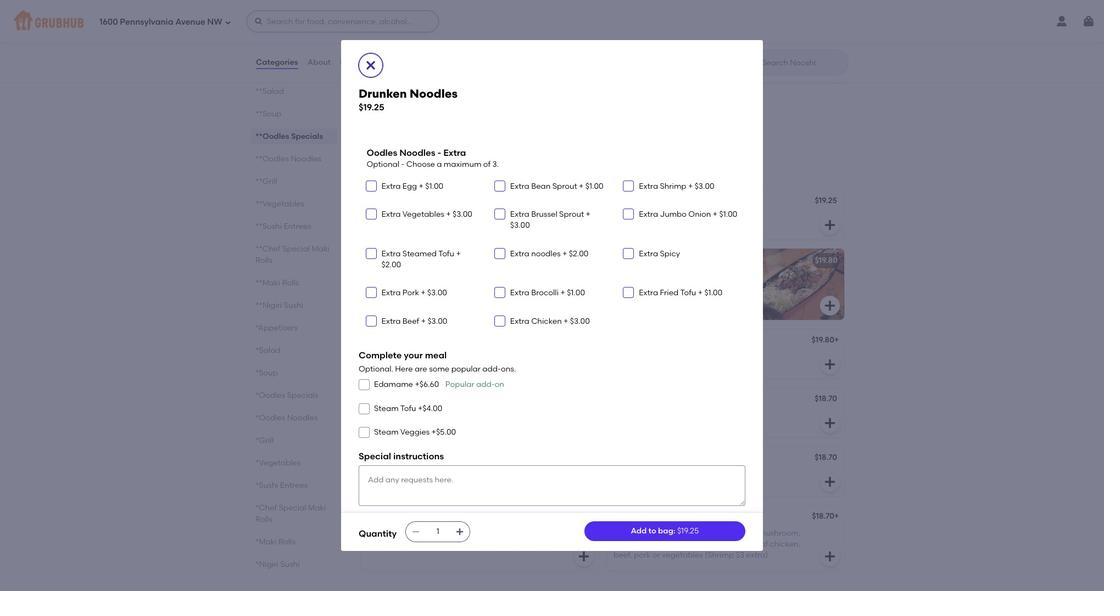 Task type: describe. For each thing, give the bounding box(es) containing it.
$1.00 for extra bean sprout + $1.00
[[586, 182, 604, 191]]

2 $18.70 button from the top
[[607, 448, 845, 497]]

extra for extra bean sprout
[[511, 182, 530, 191]]

oodles
[[367, 148, 398, 158]]

*oodles noodles tab
[[256, 413, 333, 424]]

add to bag: $19.25
[[631, 527, 699, 537]]

sprout for extra bean sprout
[[553, 182, 578, 191]]

2 vertical spatial fried
[[424, 514, 444, 523]]

$19.25 inside drunken noodles $19.25
[[359, 102, 385, 112]]

pork
[[403, 289, 419, 298]]

extra for extra steamed tofu
[[382, 249, 401, 259]]

pho bo
[[368, 455, 394, 464]]

tofu for extra fried tofu
[[681, 289, 697, 298]]

extra left boat
[[639, 249, 659, 259]]

1 vertical spatial special
[[359, 452, 391, 462]]

Input item quantity number field
[[426, 523, 450, 543]]

pad thai
[[368, 396, 401, 405]]

*oodles noodles
[[256, 414, 318, 423]]

popular
[[446, 381, 475, 390]]

extra brocolli + $1.00
[[511, 289, 585, 298]]

extra for extra beef
[[382, 317, 401, 326]]

noodles inside oodles noodles - extra optional - choose a maximum of 3.
[[400, 148, 436, 158]]

nw
[[207, 17, 222, 27]]

extra noodles + $2.00
[[511, 249, 589, 259]]

$3.00 for extra pork + $3.00
[[428, 289, 447, 298]]

*salad
[[256, 346, 281, 356]]

of inside oodles noodles - extra optional - choose a maximum of 3.
[[484, 160, 491, 170]]

bean
[[683, 540, 703, 550]]

choice
[[732, 540, 759, 550]]

extra steamed tofu + $2.00
[[382, 249, 461, 270]]

extra for extra brussel sprout
[[511, 210, 530, 219]]

popular
[[452, 365, 481, 374]]

broth
[[670, 529, 691, 538]]

oodles noodles - extra optional - choose a maximum of 3.
[[367, 148, 499, 170]]

your
[[404, 350, 423, 361]]

rolls inside the **chef special maki rolls
[[256, 256, 273, 265]]

**oodles for **oodles noodles tab
[[256, 154, 289, 164]]

vegetables
[[662, 551, 704, 561]]

extra bean sprout + $1.00
[[511, 182, 604, 191]]

**salad tab
[[256, 86, 333, 97]]

thai fried rice (spicy) button
[[361, 93, 599, 142]]

extra chicken + $3.00
[[511, 317, 590, 326]]

*salad tab
[[256, 345, 333, 357]]

0 horizontal spatial -
[[401, 160, 405, 170]]

chicken,
[[770, 540, 801, 550]]

*chef
[[256, 504, 277, 513]]

stir-
[[409, 514, 424, 523]]

1 vertical spatial thai
[[385, 396, 401, 405]]

drunken noodles $19.25
[[359, 87, 458, 112]]

mee goreng
[[368, 256, 414, 266]]

tomato,
[[614, 540, 644, 550]]

*vegetables
[[256, 459, 301, 468]]

maximum
[[444, 160, 482, 170]]

here
[[395, 365, 413, 374]]

0 vertical spatial on
[[647, 256, 657, 266]]

extra for extra jumbo onion
[[639, 210, 659, 219]]

$3
[[736, 551, 745, 561]]

specials for **oodles specials
[[291, 132, 323, 141]]

*oodles specials tab
[[256, 390, 333, 402]]

special for *chef special maki rolls
[[279, 504, 307, 513]]

with
[[692, 529, 708, 538]]

brocolli
[[532, 289, 559, 298]]

tom yum noodle soup
[[614, 514, 698, 523]]

*sushi entrees
[[256, 481, 308, 491]]

*nigiri sushi tab
[[256, 560, 333, 571]]

$20.90
[[811, 40, 835, 49]]

about
[[308, 58, 331, 67]]

entrees for *sushi entrees
[[280, 481, 308, 491]]

1 horizontal spatial spicy
[[660, 249, 681, 259]]

extra vegetables + $3.00
[[382, 210, 473, 219]]

rolls inside *maki rolls tab
[[279, 538, 296, 547]]

(shrimp
[[705, 551, 735, 561]]

laksa
[[391, 197, 413, 207]]

*maki rolls
[[256, 538, 296, 547]]

extra for extra chicken
[[511, 317, 530, 326]]

and
[[636, 529, 651, 538]]

extra fried tofu + $1.00
[[639, 289, 723, 298]]

1 vertical spatial **oodles noodles
[[359, 165, 462, 178]]

quantity
[[359, 529, 397, 540]]

pennsylvania
[[120, 17, 173, 27]]

reviews button
[[340, 43, 371, 82]]

drunken noodles
[[614, 197, 678, 207]]

**soup tab
[[256, 108, 333, 120]]

singapore stir-fried noodles
[[368, 514, 477, 523]]

or
[[653, 551, 661, 561]]

1 vertical spatial on
[[495, 381, 505, 390]]

pho
[[368, 455, 382, 464]]

*nigiri sushi
[[256, 561, 300, 570]]

singapore
[[368, 514, 407, 523]]

$3.00 for extra vegetables + $3.00
[[453, 210, 473, 219]]

**grill
[[256, 177, 277, 186]]

$5.00
[[436, 428, 456, 438]]

**vegetables
[[256, 200, 305, 209]]

**sushi
[[256, 222, 282, 231]]

*maki
[[256, 538, 277, 547]]

extra inside oodles noodles - extra optional - choose a maximum of 3.
[[444, 148, 466, 158]]

extra for extra vegetables
[[382, 210, 401, 219]]

cilantro
[[645, 540, 674, 550]]

$6.60
[[420, 381, 439, 390]]

avenue
[[175, 17, 205, 27]]

$2.00 inside extra steamed tofu + $2.00
[[382, 261, 401, 270]]

$1.00 for extra fried tofu + $1.00
[[705, 289, 723, 298]]

steam tofu + $4.00
[[374, 404, 443, 414]]

onion
[[689, 210, 711, 219]]

**nigiri sushi tab
[[256, 300, 333, 312]]

instructions
[[394, 452, 444, 462]]

**sushi entrees tab
[[256, 221, 333, 233]]

suicide
[[614, 41, 642, 50]]

pad
[[368, 396, 383, 405]]

rice
[[710, 529, 724, 538]]

**oodles noodles tab
[[256, 153, 333, 165]]

1600 pennsylvania avenue nw
[[99, 17, 222, 27]]

**maki
[[256, 279, 280, 288]]

Search Nooshi search field
[[761, 58, 845, 68]]

drunken for drunken noodles $19.25
[[359, 87, 407, 100]]

optional.
[[359, 365, 394, 374]]

*oodles for *oodles noodles
[[256, 414, 285, 423]]

rice
[[407, 100, 424, 109]]

yum
[[632, 514, 648, 523]]

$18.70 for 2nd $18.70 button
[[815, 454, 838, 463]]

extra beef + $3.00
[[382, 317, 448, 326]]

rolls inside **maki rolls tab
[[282, 279, 299, 288]]

**nigiri sushi
[[256, 301, 303, 311]]

*grill tab
[[256, 435, 333, 447]]

**maki rolls tab
[[256, 278, 333, 289]]

bean
[[532, 182, 551, 191]]

2 horizontal spatial $19.25
[[815, 196, 838, 206]]

ons.
[[501, 365, 516, 374]]

a
[[437, 160, 442, 170]]

1 horizontal spatial $2.00
[[569, 249, 589, 259]]

extra egg + $1.00
[[382, 182, 444, 191]]

*nigiri
[[256, 561, 279, 570]]



Task type: vqa. For each thing, say whether or not it's contained in the screenshot.


Task type: locate. For each thing, give the bounding box(es) containing it.
1 vertical spatial $2.00
[[382, 261, 401, 270]]

chicken
[[532, 317, 562, 326]]

of inside the spicy and sour broth with rice noodles, mushroom, tomato, cilantro & bean sprout. choice of chicken, beef, pork or vegetables (shrimp $3 extra)
[[761, 540, 768, 550]]

0 vertical spatial $19.80 +
[[566, 40, 593, 49]]

red curry
[[368, 41, 405, 50]]

of up extra)
[[761, 540, 768, 550]]

special for **chef special maki rolls
[[282, 245, 310, 254]]

*oodles up *grill
[[256, 414, 285, 423]]

edamame
[[374, 381, 413, 390]]

tofu down boat
[[681, 289, 697, 298]]

boat
[[672, 256, 691, 266]]

$3.00 right the chicken
[[570, 317, 590, 326]]

$18.70 +
[[812, 512, 840, 522]]

**oodles inside tab
[[256, 132, 289, 141]]

2 vertical spatial tofu
[[401, 404, 416, 414]]

$4.00
[[423, 404, 443, 414]]

extra inside extra steamed tofu + $2.00
[[382, 249, 401, 259]]

special inside the **chef special maki rolls
[[282, 245, 310, 254]]

thai left rice
[[368, 100, 384, 109]]

sprout inside extra brussel sprout + $3.00
[[560, 210, 584, 219]]

1 *oodles from the top
[[256, 391, 285, 401]]

complete
[[359, 350, 402, 361]]

**oodles noodles up egg at left top
[[359, 165, 462, 178]]

entrees inside "tab"
[[284, 222, 312, 231]]

fried down the
[[660, 289, 679, 298]]

*vegetables tab
[[256, 458, 333, 469]]

+ inside extra steamed tofu + $2.00
[[456, 249, 461, 259]]

0 vertical spatial tofu
[[439, 249, 455, 259]]

$3.00 right pork
[[428, 289, 447, 298]]

steam for steam veggies
[[374, 428, 399, 438]]

2 steam from the top
[[374, 428, 399, 438]]

extra up drunken noodles
[[639, 182, 659, 191]]

sprout for extra brussel sprout
[[560, 210, 584, 219]]

maki inside *chef special maki rolls
[[308, 504, 326, 513]]

*soup tab
[[256, 368, 333, 379]]

beef
[[403, 317, 420, 326]]

curry for suicide curry
[[644, 41, 665, 50]]

2 horizontal spatial tofu
[[681, 289, 697, 298]]

1 horizontal spatial $19.25
[[678, 527, 699, 537]]

- left choose
[[401, 160, 405, 170]]

**oodles specials tab
[[256, 131, 333, 142]]

curry right suicide
[[644, 41, 665, 50]]

fried left rice
[[386, 100, 405, 109]]

1 horizontal spatial drunken
[[614, 197, 645, 207]]

drunken for drunken noodles
[[614, 197, 645, 207]]

0 horizontal spatial fried
[[386, 100, 405, 109]]

extra left "bean"
[[511, 182, 530, 191]]

*oodles for *oodles specials
[[256, 391, 285, 401]]

fried for rice
[[386, 100, 405, 109]]

1 horizontal spatial on
[[647, 256, 657, 266]]

veggies
[[401, 428, 430, 438]]

extra left steamed
[[382, 249, 401, 259]]

1 horizontal spatial fried
[[424, 514, 444, 523]]

$1.00 for extra jumbo onion + $1.00
[[720, 210, 738, 219]]

$18.70 for second $18.70 button from the bottom
[[815, 395, 838, 404]]

1 vertical spatial drunken
[[614, 197, 645, 207]]

on down ons.
[[495, 381, 505, 390]]

0 vertical spatial thai
[[368, 100, 384, 109]]

0 horizontal spatial spicy
[[614, 529, 634, 538]]

*soup
[[256, 369, 278, 378]]

*maki rolls tab
[[256, 537, 333, 549]]

tofu inside extra steamed tofu + $2.00
[[439, 249, 455, 259]]

spicy down jumbo
[[660, 249, 681, 259]]

+
[[589, 40, 593, 49], [835, 40, 840, 49], [419, 182, 424, 191], [579, 182, 584, 191], [689, 182, 693, 191], [446, 210, 451, 219], [586, 210, 591, 219], [713, 210, 718, 219], [456, 249, 461, 259], [563, 249, 567, 259], [589, 255, 593, 265], [421, 289, 426, 298], [561, 289, 565, 298], [698, 289, 703, 298], [421, 317, 426, 326], [564, 317, 569, 326], [835, 336, 840, 345], [415, 381, 420, 390], [418, 404, 423, 414], [432, 428, 436, 438], [835, 512, 840, 522]]

main navigation navigation
[[0, 0, 1105, 43]]

0 vertical spatial -
[[438, 148, 442, 158]]

2 vertical spatial special
[[279, 504, 307, 513]]

special down '**sushi entrees' "tab"
[[282, 245, 310, 254]]

1 vertical spatial steam
[[374, 428, 399, 438]]

rolls right **maki
[[282, 279, 299, 288]]

specials
[[291, 132, 323, 141], [287, 391, 319, 401]]

extra
[[444, 148, 466, 158], [382, 182, 401, 191], [511, 182, 530, 191], [639, 182, 659, 191], [382, 210, 401, 219], [511, 210, 530, 219], [639, 210, 659, 219], [382, 249, 401, 259], [511, 249, 530, 259], [639, 249, 659, 259], [382, 289, 401, 298], [511, 289, 530, 298], [639, 289, 659, 298], [382, 317, 401, 326], [511, 317, 530, 326]]

rolls down *chef
[[256, 516, 273, 525]]

$3.00 for extra beef + $3.00
[[428, 317, 448, 326]]

**oodles noodles inside tab
[[256, 154, 322, 164]]

extra pork + $3.00
[[382, 289, 447, 298]]

bag:
[[659, 527, 676, 537]]

0 vertical spatial $2.00
[[569, 249, 589, 259]]

$3.00 up onion
[[695, 182, 715, 191]]

**sushi entrees
[[256, 222, 312, 231]]

thai
[[368, 100, 384, 109], [385, 396, 401, 405]]

1 vertical spatial specials
[[287, 391, 319, 401]]

0 vertical spatial sprout
[[553, 182, 578, 191]]

1 horizontal spatial of
[[761, 540, 768, 550]]

pho bo button
[[361, 448, 599, 497]]

$3.00 right beef
[[428, 317, 448, 326]]

extra left beef
[[382, 317, 401, 326]]

0 vertical spatial special
[[282, 245, 310, 254]]

extra left brussel
[[511, 210, 530, 219]]

sprout
[[553, 182, 578, 191], [560, 210, 584, 219]]

extra for extra egg
[[382, 182, 401, 191]]

categories button
[[256, 43, 299, 82]]

2 horizontal spatial fried
[[660, 289, 679, 298]]

1 $18.70 button from the top
[[607, 389, 845, 438]]

1 vertical spatial spicy
[[614, 529, 634, 538]]

rolls down **chef
[[256, 256, 273, 265]]

-
[[438, 148, 442, 158], [401, 160, 405, 170]]

$19.80 + for red curry
[[566, 40, 593, 49]]

fried inside button
[[386, 100, 405, 109]]

1 vertical spatial sushi
[[280, 561, 300, 570]]

0 horizontal spatial tofu
[[401, 404, 416, 414]]

extra left the chicken
[[511, 317, 530, 326]]

0 vertical spatial specials
[[291, 132, 323, 141]]

1 vertical spatial of
[[761, 540, 768, 550]]

0 horizontal spatial $2.00
[[382, 261, 401, 270]]

**oodles up **grill
[[256, 154, 289, 164]]

specials for *oodles specials
[[287, 391, 319, 401]]

sushi for *nigiri sushi
[[280, 561, 300, 570]]

entrees inside tab
[[280, 481, 308, 491]]

0 vertical spatial maki
[[312, 245, 330, 254]]

extra left "noodles"
[[511, 249, 530, 259]]

$3.00 up the extra noodles + $2.00
[[511, 221, 530, 231]]

entrees
[[284, 222, 312, 231], [280, 481, 308, 491]]

specials inside tab
[[291, 132, 323, 141]]

on left the
[[647, 256, 657, 266]]

special inside *chef special maki rolls
[[279, 504, 307, 513]]

steamed
[[403, 249, 437, 259]]

are
[[415, 365, 428, 374]]

**chef special maki rolls
[[256, 245, 330, 265]]

**oodles inside tab
[[256, 154, 289, 164]]

add- inside complete your meal optional. here are some popular add-ons.
[[483, 365, 501, 374]]

extra up curry laksa
[[382, 182, 401, 191]]

noodles,
[[726, 529, 757, 538]]

0 vertical spatial $19.25
[[359, 102, 385, 112]]

**vegetables tab
[[256, 198, 333, 210]]

curry inside button
[[368, 197, 389, 207]]

0 horizontal spatial drunken
[[359, 87, 407, 100]]

maki for *chef special maki rolls
[[308, 504, 326, 513]]

specials up the *oodles noodles tab
[[287, 391, 319, 401]]

*appetizers
[[256, 324, 298, 333]]

extra for extra shrimp
[[639, 182, 659, 191]]

2 vertical spatial $19.80 +
[[812, 336, 840, 345]]

choose
[[407, 160, 435, 170]]

special down *sushi entrees tab on the bottom left
[[279, 504, 307, 513]]

fried up input item quantity number field
[[424, 514, 444, 523]]

0 horizontal spatial on
[[495, 381, 505, 390]]

maki down '**sushi entrees' "tab"
[[312, 245, 330, 254]]

sushi for **nigiri sushi
[[284, 301, 303, 311]]

beef,
[[614, 551, 632, 561]]

0 vertical spatial spicy
[[660, 249, 681, 259]]

0 vertical spatial $18.70
[[815, 395, 838, 404]]

1 vertical spatial $19.25
[[815, 196, 838, 206]]

drunken
[[359, 87, 407, 100], [614, 197, 645, 207]]

0 vertical spatial *oodles
[[256, 391, 285, 401]]

fried for tofu
[[660, 289, 679, 298]]

extra brussel sprout + $3.00
[[511, 210, 591, 231]]

extra down drunken noodles
[[639, 210, 659, 219]]

$20.90 +
[[811, 40, 840, 49]]

soup
[[679, 514, 698, 523]]

steam up bo
[[374, 428, 399, 438]]

+ inside extra brussel sprout + $3.00
[[586, 210, 591, 219]]

noodles on the boat image
[[762, 249, 845, 321]]

entrees down *vegetables tab
[[280, 481, 308, 491]]

thai down edamame
[[385, 396, 401, 405]]

svg image
[[824, 62, 837, 75], [497, 183, 503, 190], [626, 183, 632, 190], [497, 211, 503, 218], [368, 290, 375, 296], [497, 290, 503, 296], [368, 318, 375, 325], [361, 406, 368, 413], [824, 417, 837, 431], [361, 430, 368, 436], [412, 528, 421, 537], [578, 551, 591, 564]]

shrimp
[[660, 182, 687, 191]]

1 vertical spatial maki
[[308, 504, 326, 513]]

1600
[[99, 17, 118, 27]]

sprout right brussel
[[560, 210, 584, 219]]

1 horizontal spatial tofu
[[439, 249, 455, 259]]

- up a
[[438, 148, 442, 158]]

steam for steam tofu
[[374, 404, 399, 414]]

0 vertical spatial fried
[[386, 100, 405, 109]]

tofu right steamed
[[439, 249, 455, 259]]

extra up maximum
[[444, 148, 466, 158]]

extra left pork
[[382, 289, 401, 298]]

1 vertical spatial entrees
[[280, 481, 308, 491]]

0 vertical spatial of
[[484, 160, 491, 170]]

drunken down reviews "button"
[[359, 87, 407, 100]]

rolls inside *chef special maki rolls
[[256, 516, 273, 525]]

thai fried rice (spicy)
[[368, 100, 452, 109]]

add- down popular
[[477, 381, 495, 390]]

0 vertical spatial **oodles
[[256, 132, 289, 141]]

noodles inside drunken noodles $19.25
[[410, 87, 458, 100]]

maki inside the **chef special maki rolls
[[312, 245, 330, 254]]

1 vertical spatial **oodles
[[256, 154, 289, 164]]

mee
[[368, 256, 384, 266]]

pad thai button
[[361, 389, 599, 438]]

1 vertical spatial $18.70
[[815, 454, 838, 463]]

maki for **chef special maki rolls
[[312, 245, 330, 254]]

*chef special maki rolls tab
[[256, 503, 333, 526]]

tofu down edamame + $6.60
[[401, 404, 416, 414]]

sushi up *appetizers "tab"
[[284, 301, 303, 311]]

vegetables
[[403, 210, 445, 219]]

1 vertical spatial $18.70 button
[[607, 448, 845, 497]]

0 vertical spatial add-
[[483, 365, 501, 374]]

complete your meal optional. here are some popular add-ons.
[[359, 350, 516, 374]]

specials inside "tab"
[[287, 391, 319, 401]]

extra for extra brocolli
[[511, 289, 530, 298]]

&
[[676, 540, 682, 550]]

1 vertical spatial -
[[401, 160, 405, 170]]

*oodles inside "tab"
[[256, 391, 285, 401]]

extra for extra pork
[[382, 289, 401, 298]]

drunken inside drunken noodles $19.25
[[359, 87, 407, 100]]

special
[[282, 245, 310, 254], [359, 452, 391, 462], [279, 504, 307, 513]]

*grill
[[256, 436, 274, 446]]

$3.00 for extra shrimp + $3.00
[[695, 182, 715, 191]]

0 vertical spatial $18.70 button
[[607, 389, 845, 438]]

to
[[649, 527, 657, 537]]

1 vertical spatial $19.80 +
[[566, 255, 593, 265]]

extra inside extra brussel sprout + $3.00
[[511, 210, 530, 219]]

*sushi entrees tab
[[256, 480, 333, 492]]

1 vertical spatial *oodles
[[256, 414, 285, 423]]

**oodles down oodles
[[359, 165, 411, 178]]

**chef special maki rolls tab
[[256, 243, 333, 267]]

0 horizontal spatial $19.25
[[359, 102, 385, 112]]

1 steam from the top
[[374, 404, 399, 414]]

**maki rolls
[[256, 279, 299, 288]]

optional
[[367, 160, 400, 170]]

sour
[[653, 529, 669, 538]]

entrees down **vegetables tab
[[284, 222, 312, 231]]

0 vertical spatial steam
[[374, 404, 399, 414]]

$3.00 inside extra brussel sprout + $3.00
[[511, 221, 530, 231]]

curry left laksa
[[368, 197, 389, 207]]

**oodles down **soup
[[256, 132, 289, 141]]

curry for red curry
[[384, 41, 405, 50]]

add
[[631, 527, 647, 537]]

**oodles noodles down **oodles specials
[[256, 154, 322, 164]]

add- up popular add-on
[[483, 365, 501, 374]]

specials down **soup tab
[[291, 132, 323, 141]]

svg image
[[1083, 15, 1096, 28], [254, 17, 263, 26], [225, 19, 231, 26], [364, 59, 378, 72], [368, 183, 375, 190], [368, 211, 375, 218], [626, 211, 632, 218], [824, 219, 837, 232], [368, 250, 375, 257], [497, 250, 503, 257], [626, 250, 632, 257], [626, 290, 632, 296], [824, 300, 837, 313], [497, 318, 503, 325], [824, 359, 837, 372], [361, 382, 368, 389], [824, 476, 837, 489], [456, 528, 465, 537], [824, 551, 837, 564]]

**grill tab
[[256, 176, 333, 187]]

1 vertical spatial sprout
[[560, 210, 584, 219]]

0 vertical spatial sushi
[[284, 301, 303, 311]]

0 horizontal spatial of
[[484, 160, 491, 170]]

$3.00 for extra chicken + $3.00
[[570, 317, 590, 326]]

1 vertical spatial fried
[[660, 289, 679, 298]]

curry
[[384, 41, 405, 50], [644, 41, 665, 50], [368, 197, 389, 207]]

*oodles inside tab
[[256, 414, 285, 423]]

extra down curry laksa
[[382, 210, 401, 219]]

**soup
[[256, 109, 282, 119]]

steam down edamame
[[374, 404, 399, 414]]

extra for extra noodles
[[511, 249, 530, 259]]

drunken down extra shrimp + $3.00
[[614, 197, 645, 207]]

$19.80 + for mee goreng
[[566, 255, 593, 265]]

2 vertical spatial $19.25
[[678, 527, 699, 537]]

*appetizers tab
[[256, 323, 333, 334]]

extra down noodles on the boat
[[639, 289, 659, 298]]

special left instructions
[[359, 452, 391, 462]]

suicide curry
[[614, 41, 665, 50]]

3.
[[493, 160, 499, 170]]

1 vertical spatial tofu
[[681, 289, 697, 298]]

$3.00 right 'vegetables'
[[453, 210, 473, 219]]

curry right the red
[[384, 41, 405, 50]]

2 vertical spatial **oodles
[[359, 165, 411, 178]]

spicy inside the spicy and sour broth with rice noodles, mushroom, tomato, cilantro & bean sprout. choice of chicken, beef, pork or vegetables (shrimp $3 extra)
[[614, 529, 634, 538]]

entrees for **sushi entrees
[[284, 222, 312, 231]]

curry laksa button
[[361, 190, 599, 240]]

*sushi
[[256, 481, 278, 491]]

0 vertical spatial entrees
[[284, 222, 312, 231]]

popular add-on
[[446, 381, 505, 390]]

tofu for extra steamed tofu
[[439, 249, 455, 259]]

2 *oodles from the top
[[256, 414, 285, 423]]

0 horizontal spatial **oodles noodles
[[256, 154, 322, 164]]

of left 3.
[[484, 160, 491, 170]]

*oodles down *soup
[[256, 391, 285, 401]]

2 vertical spatial $18.70
[[812, 512, 835, 522]]

Special instructions text field
[[359, 466, 746, 507]]

sprout right "bean"
[[553, 182, 578, 191]]

**oodles for the **oodles specials tab
[[256, 132, 289, 141]]

categories
[[256, 58, 298, 67]]

reviews
[[340, 58, 371, 67]]

extra left brocolli
[[511, 289, 530, 298]]

extra spicy
[[639, 249, 681, 259]]

1 horizontal spatial **oodles noodles
[[359, 165, 462, 178]]

spicy and sour broth with rice noodles, mushroom, tomato, cilantro & bean sprout. choice of chicken, beef, pork or vegetables (shrimp $3 extra)
[[614, 529, 801, 561]]

extra shrimp + $3.00
[[639, 182, 715, 191]]

rolls right *maki
[[279, 538, 296, 547]]

spicy up tomato,
[[614, 529, 634, 538]]

sushi down *maki rolls tab
[[280, 561, 300, 570]]

steam
[[374, 404, 399, 414], [374, 428, 399, 438]]

0 vertical spatial **oodles noodles
[[256, 154, 322, 164]]

1 vertical spatial add-
[[477, 381, 495, 390]]

noodle
[[650, 514, 677, 523]]

0 vertical spatial drunken
[[359, 87, 407, 100]]

maki down *sushi entrees tab on the bottom left
[[308, 504, 326, 513]]

extra for extra fried tofu
[[639, 289, 659, 298]]

some
[[429, 365, 450, 374]]

mushroom,
[[759, 529, 801, 538]]

egg
[[403, 182, 417, 191]]

1 horizontal spatial -
[[438, 148, 442, 158]]



